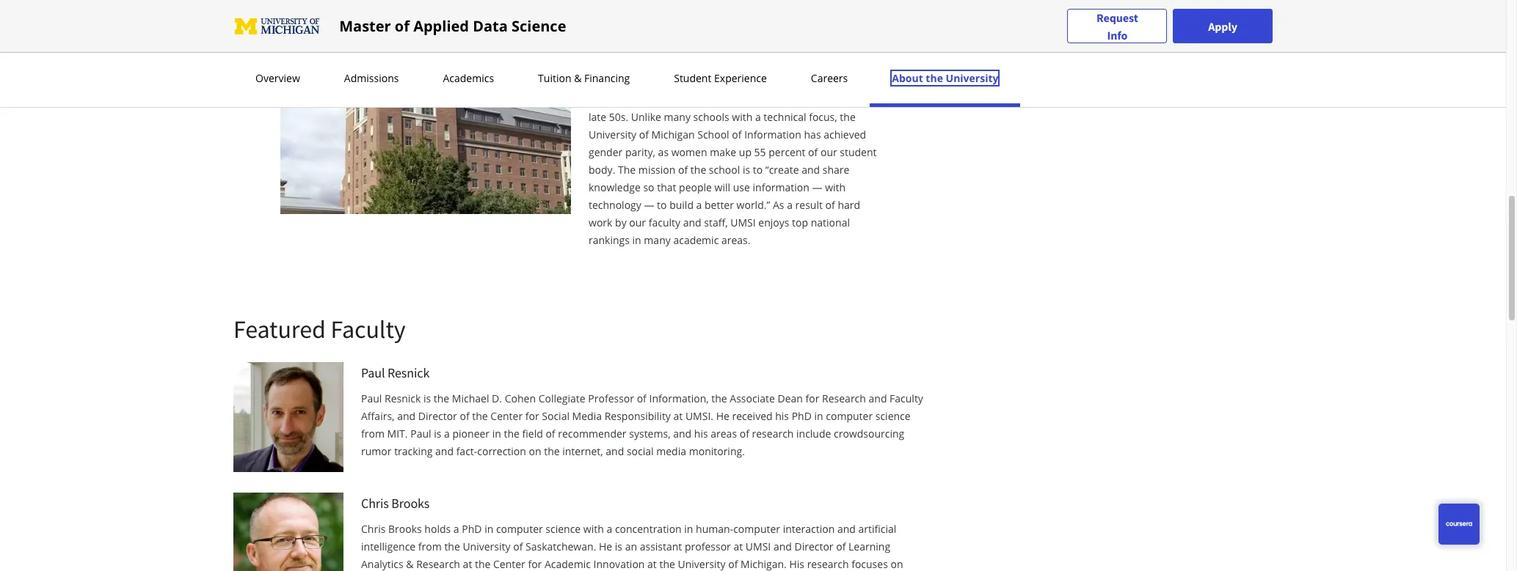 Task type: vqa. For each thing, say whether or not it's contained in the screenshot.
"TECHNOLOGY"
yes



Task type: locate. For each thing, give the bounding box(es) containing it.
1 horizontal spatial science
[[875, 410, 911, 423]]

computer up michigan.
[[733, 523, 780, 537]]

computer
[[826, 410, 873, 423], [496, 523, 543, 537], [733, 523, 780, 537]]

with down range
[[732, 110, 753, 124]]

0 horizontal spatial to
[[657, 198, 667, 212]]

1 vertical spatial our
[[629, 216, 646, 230]]

university inside michigan's information programs consistently earn top 10 honors. students from the school of information hail from michigan, all regions of the united states, and countries around the world. they represent more than 100 different undergraduate majors and range in age from early 20s to late 50s. unlike many schools with a technical focus, the university of michigan school of information has achieved gender parity, as women make up 55 percent of our student body. the mission of the school is to "create and share knowledge so that people will use information — with technology — to build a better world." as a result of hard work by our faculty and staff, umsi enjoys top national rankings in many academic areas.
[[589, 128, 636, 142]]

research up crowdsourcing
[[822, 392, 866, 406]]

a left pioneer
[[444, 427, 450, 441]]

a right as
[[787, 198, 793, 212]]

0 horizontal spatial faculty
[[331, 314, 406, 345]]

resnick down paul resnick
[[385, 392, 421, 406]]

of up they
[[689, 57, 699, 71]]

of down women
[[678, 163, 688, 177]]

umsi inside michigan's information programs consistently earn top 10 honors. students from the school of information hail from michigan, all regions of the united states, and countries around the world. they represent more than 100 different undergraduate majors and range in age from early 20s to late 50s. unlike many schools with a technical focus, the university of michigan school of information has achieved gender parity, as women make up 55 percent of our student body. the mission of the school is to "create and share knowledge so that people will use information — with technology — to build a better world." as a result of hard work by our faculty and staff, umsi enjoys top national rankings in many academic areas.
[[730, 216, 756, 230]]

at
[[673, 410, 683, 423], [734, 540, 743, 554], [463, 558, 472, 572], [647, 558, 657, 572]]

schools
[[693, 110, 729, 124]]

a right holds
[[453, 523, 459, 537]]

1 horizontal spatial —
[[812, 181, 822, 194]]

pioneer
[[452, 427, 490, 441]]

many down majors
[[664, 110, 691, 124]]

media
[[572, 410, 602, 423]]

a up the innovation
[[607, 523, 612, 537]]

michigan.
[[741, 558, 787, 572]]

applied
[[413, 16, 469, 36]]

science up crowdsourcing
[[875, 410, 911, 423]]

of down unlike
[[639, 128, 649, 142]]

0 vertical spatial brooks
[[391, 495, 430, 512]]

result
[[795, 198, 823, 212]]

1 vertical spatial resnick
[[385, 392, 421, 406]]

center inside chris brooks holds a phd in computer science with a concentration in human-computer interaction and artificial intelligence from the university of saskatchewan. he is an assistant professor at umsi and director of learning analytics & research at the center for academic innovation at the university of michigan. his research focuses
[[493, 558, 525, 572]]

1 horizontal spatial phd
[[792, 410, 812, 423]]

michigan's information programs consistently earn top 10 honors. students from the school of information hail from michigan, all regions of the united states, and countries around the world. they represent more than 100 different undergraduate majors and range in age from early 20s to late 50s. unlike many schools with a technical focus, the university of michigan school of information has achieved gender parity, as women make up 55 percent of our student body. the mission of the school is to "create and share knowledge so that people will use information — with technology — to build a better world." as a result of hard work by our faculty and staff, umsi enjoys top national rankings in many academic areas.
[[589, 22, 877, 247]]

— down so
[[644, 198, 654, 212]]

fact-
[[456, 445, 477, 459]]

1 vertical spatial chris
[[361, 523, 386, 537]]

parity,
[[625, 145, 655, 159]]

world.
[[645, 75, 675, 89]]

academics
[[443, 71, 494, 85]]

and up than
[[789, 57, 807, 71]]

for right dean
[[805, 392, 819, 406]]

a inside paul resnick is the michael d. cohen collegiate professor of information, the associate dean for research and faculty affairs, and director of the center for social media responsibility at umsi.  he received his phd in computer science from mit. paul is a pioneer in the field of recommender systems, and his areas of research include crowdsourcing rumor tracking and fact-correction on the internet, and social media monitoring.
[[444, 427, 450, 441]]

is down up
[[743, 163, 750, 177]]

percent
[[769, 145, 805, 159]]

brooks up holds
[[391, 495, 430, 512]]

0 vertical spatial research
[[822, 392, 866, 406]]

our up share
[[820, 145, 837, 159]]

"create
[[765, 163, 799, 177]]

1 vertical spatial paul
[[361, 392, 382, 406]]

0 vertical spatial &
[[574, 71, 582, 85]]

1 vertical spatial research
[[807, 558, 849, 572]]

brooks for chris brooks
[[391, 495, 430, 512]]

phd right holds
[[462, 523, 482, 537]]

umsi up areas.
[[730, 216, 756, 230]]

0 vertical spatial director
[[418, 410, 457, 423]]

of up responsibility
[[637, 392, 646, 406]]

faculty
[[331, 314, 406, 345], [890, 392, 923, 406]]

early
[[808, 92, 831, 106]]

and up the learning
[[837, 523, 856, 537]]

innovation
[[593, 558, 645, 572]]

information,
[[649, 392, 709, 406]]

— up "result"
[[812, 181, 822, 194]]

1 horizontal spatial he
[[716, 410, 729, 423]]

1 vertical spatial center
[[493, 558, 525, 572]]

1 vertical spatial for
[[525, 410, 539, 423]]

0 vertical spatial paul
[[361, 365, 385, 382]]

1 vertical spatial brooks
[[388, 523, 422, 537]]

research
[[822, 392, 866, 406], [416, 558, 460, 572]]

faculty up crowdsourcing
[[890, 392, 923, 406]]

computer up saskatchewan.
[[496, 523, 543, 537]]

with inside chris brooks holds a phd in computer science with a concentration in human-computer interaction and artificial intelligence from the university of saskatchewan. he is an assistant professor at umsi and director of learning analytics & research at the center for academic innovation at the university of michigan. his research focuses
[[583, 523, 604, 537]]

many down faculty
[[644, 233, 671, 247]]

holds
[[424, 523, 451, 537]]

school down schools
[[697, 128, 729, 142]]

& inside chris brooks holds a phd in computer science with a concentration in human-computer interaction and artificial intelligence from the university of saskatchewan. he is an assistant professor at umsi and director of learning analytics & research at the center for academic innovation at the university of michigan. his research focuses
[[406, 558, 414, 572]]

to down 55
[[753, 163, 763, 177]]

michigan,
[[589, 57, 634, 71]]

1 vertical spatial umsi
[[746, 540, 771, 554]]

his down dean
[[775, 410, 789, 423]]

intelligence
[[361, 540, 416, 554]]

student experience
[[674, 71, 767, 85]]

to right 20s
[[853, 92, 863, 106]]

so
[[643, 181, 654, 194]]

faculty up paul resnick
[[331, 314, 406, 345]]

school up united
[[718, 40, 750, 54]]

at inside paul resnick is the michael d. cohen collegiate professor of information, the associate dean for research and faculty affairs, and director of the center for social media responsibility at umsi.  he received his phd in computer science from mit. paul is a pioneer in the field of recommender systems, and his areas of research include crowdsourcing rumor tracking and fact-correction on the internet, and social media monitoring.
[[673, 410, 683, 423]]

systems,
[[629, 427, 670, 441]]

master
[[339, 16, 391, 36]]

1 horizontal spatial with
[[732, 110, 753, 124]]

staff,
[[704, 216, 728, 230]]

1 vertical spatial to
[[753, 163, 763, 177]]

1 vertical spatial information
[[765, 40, 822, 54]]

affairs,
[[361, 410, 395, 423]]

tuition
[[538, 71, 571, 85]]

1 vertical spatial with
[[825, 181, 846, 194]]

data
[[473, 16, 508, 36]]

1 horizontal spatial &
[[574, 71, 582, 85]]

computer up crowdsourcing
[[826, 410, 873, 423]]

1 vertical spatial —
[[644, 198, 654, 212]]

research right the his
[[807, 558, 849, 572]]

in up include
[[814, 410, 823, 423]]

his down umsi.
[[694, 427, 708, 441]]

field
[[522, 427, 543, 441]]

1 vertical spatial he
[[599, 540, 612, 554]]

from up rumor
[[361, 427, 385, 441]]

students
[[628, 40, 671, 54]]

1 vertical spatial director
[[794, 540, 833, 554]]

director down interaction
[[794, 540, 833, 554]]

0 vertical spatial he
[[716, 410, 729, 423]]

and up media
[[673, 427, 691, 441]]

for down saskatchewan.
[[528, 558, 542, 572]]

faculty inside paul resnick is the michael d. cohen collegiate professor of information, the associate dean for research and faculty affairs, and director of the center for social media responsibility at umsi.  he received his phd in computer science from mit. paul is a pioneer in the field of recommender systems, and his areas of research include crowdsourcing rumor tracking and fact-correction on the internet, and social media monitoring.
[[890, 392, 923, 406]]

assistant
[[640, 540, 682, 554]]

top
[[792, 216, 808, 230]]

our right by
[[629, 216, 646, 230]]

university of michigan image
[[233, 14, 322, 38]]

research down 'received' at the bottom
[[752, 427, 794, 441]]

chris inside chris brooks holds a phd in computer science with a concentration in human-computer interaction and artificial intelligence from the university of saskatchewan. he is an assistant professor at umsi and director of learning analytics & research at the center for academic innovation at the university of michigan. his research focuses
[[361, 523, 386, 537]]

many
[[664, 110, 691, 124], [644, 233, 671, 247]]

science up saskatchewan.
[[546, 523, 581, 537]]

paul resnick
[[361, 365, 430, 382]]

& right 'tuition'
[[574, 71, 582, 85]]

information down consistently
[[765, 40, 822, 54]]

in right holds
[[484, 523, 493, 537]]

the
[[699, 40, 715, 54], [701, 57, 717, 71], [926, 71, 943, 85], [626, 75, 642, 89], [840, 110, 856, 124], [691, 163, 706, 177], [434, 392, 449, 406], [711, 392, 727, 406], [472, 410, 488, 423], [504, 427, 520, 441], [544, 445, 560, 459], [444, 540, 460, 554], [475, 558, 491, 572], [659, 558, 675, 572]]

0 vertical spatial school
[[718, 40, 750, 54]]

science inside paul resnick is the michael d. cohen collegiate professor of information, the associate dean for research and faculty affairs, and director of the center for social media responsibility at umsi.  he received his phd in computer science from mit. paul is a pioneer in the field of recommender systems, and his areas of research include crowdsourcing rumor tracking and fact-correction on the internet, and social media monitoring.
[[875, 410, 911, 423]]

1 horizontal spatial director
[[794, 540, 833, 554]]

information down technical
[[744, 128, 801, 142]]

brooks
[[391, 495, 430, 512], [388, 523, 422, 537]]

brooks inside chris brooks holds a phd in computer science with a concentration in human-computer interaction and artificial intelligence from the university of saskatchewan. he is an assistant professor at umsi and director of learning analytics & research at the center for academic innovation at the university of michigan. his research focuses
[[388, 523, 422, 537]]

in
[[751, 92, 759, 106], [632, 233, 641, 247], [814, 410, 823, 423], [492, 427, 501, 441], [484, 523, 493, 537], [684, 523, 693, 537]]

0 horizontal spatial with
[[583, 523, 604, 537]]

2 vertical spatial with
[[583, 523, 604, 537]]

55
[[754, 145, 766, 159]]

and left fact-
[[435, 445, 454, 459]]

careers
[[811, 71, 848, 85]]

0 vertical spatial our
[[820, 145, 837, 159]]

director inside chris brooks holds a phd in computer science with a concentration in human-computer interaction and artificial intelligence from the university of saskatchewan. he is an assistant professor at umsi and director of learning analytics & research at the center for academic innovation at the university of michigan. his research focuses
[[794, 540, 833, 554]]

to up faculty
[[657, 198, 667, 212]]

unlike
[[631, 110, 661, 124]]

faculty
[[649, 216, 680, 230]]

he inside paul resnick is the michael d. cohen collegiate professor of information, the associate dean for research and faculty affairs, and director of the center for social media responsibility at umsi.  he received his phd in computer science from mit. paul is a pioneer in the field of recommender systems, and his areas of research include crowdsourcing rumor tracking and fact-correction on the internet, and social media monitoring.
[[716, 410, 729, 423]]

phd down dean
[[792, 410, 812, 423]]

center down d.
[[491, 410, 523, 423]]

is down paul resnick
[[423, 392, 431, 406]]

from down holds
[[418, 540, 442, 554]]

0 horizontal spatial research
[[752, 427, 794, 441]]

associate
[[730, 392, 775, 406]]

0 vertical spatial center
[[491, 410, 523, 423]]

paul for paul resnick is the michael d. cohen collegiate professor of information, the associate dean for research and faculty affairs, and director of the center for social media responsibility at umsi.  he received his phd in computer science from mit. paul is a pioneer in the field of recommender systems, and his areas of research include crowdsourcing rumor tracking and fact-correction on the internet, and social media monitoring.
[[361, 392, 382, 406]]

gender
[[589, 145, 623, 159]]

0 vertical spatial umsi
[[730, 216, 756, 230]]

0 vertical spatial with
[[732, 110, 753, 124]]

1 horizontal spatial faculty
[[890, 392, 923, 406]]

he up the innovation
[[599, 540, 612, 554]]

0 horizontal spatial director
[[418, 410, 457, 423]]

0 vertical spatial information
[[642, 22, 699, 36]]

better
[[705, 198, 734, 212]]

0 vertical spatial his
[[775, 410, 789, 423]]

1 vertical spatial research
[[416, 558, 460, 572]]

areas.
[[721, 233, 750, 247]]

achieved
[[824, 128, 866, 142]]

0 vertical spatial phd
[[792, 410, 812, 423]]

1 vertical spatial many
[[644, 233, 671, 247]]

0 horizontal spatial his
[[694, 427, 708, 441]]

overview link
[[251, 71, 304, 85]]

1 vertical spatial &
[[406, 558, 414, 572]]

2 vertical spatial to
[[657, 198, 667, 212]]

from inside chris brooks holds a phd in computer science with a concentration in human-computer interaction and artificial intelligence from the university of saskatchewan. he is an assistant professor at umsi and director of learning analytics & research at the center for academic innovation at the university of michigan. his research focuses
[[418, 540, 442, 554]]

1 horizontal spatial computer
[[733, 523, 780, 537]]

resnick inside paul resnick is the michael d. cohen collegiate professor of information, the associate dean for research and faculty affairs, and director of the center for social media responsibility at umsi.  he received his phd in computer science from mit. paul is a pioneer in the field of recommender systems, and his areas of research include crowdsourcing rumor tracking and fact-correction on the internet, and social media monitoring.
[[385, 392, 421, 406]]

2 horizontal spatial with
[[825, 181, 846, 194]]

0 vertical spatial —
[[812, 181, 822, 194]]

1 vertical spatial school
[[697, 128, 729, 142]]

2 vertical spatial paul
[[410, 427, 431, 441]]

0 vertical spatial research
[[752, 427, 794, 441]]

brooks up intelligence
[[388, 523, 422, 537]]

2 vertical spatial for
[[528, 558, 542, 572]]

0 vertical spatial resnick
[[387, 365, 430, 382]]

michigan's
[[589, 22, 639, 36]]

0 vertical spatial science
[[875, 410, 911, 423]]

2 horizontal spatial to
[[853, 92, 863, 106]]

university
[[946, 71, 999, 85], [589, 128, 636, 142], [463, 540, 511, 554], [678, 558, 726, 572]]

and up the his
[[773, 540, 792, 554]]

1 vertical spatial science
[[546, 523, 581, 537]]

paul for paul resnick
[[361, 365, 385, 382]]

umsi
[[730, 216, 756, 230], [746, 540, 771, 554]]

1 horizontal spatial our
[[820, 145, 837, 159]]

of up national at the top right
[[825, 198, 835, 212]]

center
[[491, 410, 523, 423], [493, 558, 525, 572]]

0 horizontal spatial research
[[416, 558, 460, 572]]

1 vertical spatial phd
[[462, 523, 482, 537]]

0 horizontal spatial phd
[[462, 523, 482, 537]]

0 horizontal spatial &
[[406, 558, 414, 572]]

honors.
[[589, 40, 625, 54]]

he up areas
[[716, 410, 729, 423]]

—
[[812, 181, 822, 194], [644, 198, 654, 212]]

in right rankings
[[632, 233, 641, 247]]

resnick up affairs,
[[387, 365, 430, 382]]

2 vertical spatial information
[[744, 128, 801, 142]]

consistently
[[751, 22, 808, 36]]

technology
[[589, 198, 641, 212]]

brooks for chris brooks holds a phd in computer science with a concentration in human-computer interaction and artificial intelligence from the university of saskatchewan. he is an assistant professor at umsi and director of learning analytics & research at the center for academic innovation at the university of michigan. his research focuses 
[[388, 523, 422, 537]]

of left the learning
[[836, 540, 846, 554]]

research down holds
[[416, 558, 460, 572]]

2 chris from the top
[[361, 523, 386, 537]]

1 chris from the top
[[361, 495, 389, 512]]

learning
[[848, 540, 890, 554]]

academic
[[673, 233, 719, 247]]

of
[[395, 16, 410, 36], [752, 40, 762, 54], [689, 57, 699, 71], [639, 128, 649, 142], [732, 128, 742, 142], [808, 145, 818, 159], [678, 163, 688, 177], [825, 198, 835, 212], [637, 392, 646, 406], [460, 410, 469, 423], [546, 427, 555, 441], [740, 427, 749, 441], [513, 540, 523, 554], [836, 540, 846, 554], [728, 558, 738, 572]]

with down share
[[825, 181, 846, 194]]

center left academic
[[493, 558, 525, 572]]

0 horizontal spatial he
[[599, 540, 612, 554]]

0 vertical spatial chris
[[361, 495, 389, 512]]

professor
[[685, 540, 731, 554]]

umsi up michigan.
[[746, 540, 771, 554]]

2 horizontal spatial computer
[[826, 410, 873, 423]]

research
[[752, 427, 794, 441], [807, 558, 849, 572]]

information up students
[[642, 22, 699, 36]]

1 horizontal spatial research
[[807, 558, 849, 572]]

recommender
[[558, 427, 626, 441]]

1 horizontal spatial research
[[822, 392, 866, 406]]

with up saskatchewan.
[[583, 523, 604, 537]]

100
[[805, 75, 823, 89]]

0 horizontal spatial science
[[546, 523, 581, 537]]

paul resnick image
[[233, 363, 343, 473]]

for
[[805, 392, 819, 406], [525, 410, 539, 423], [528, 558, 542, 572]]

& right analytics
[[406, 558, 414, 572]]

for up the field
[[525, 410, 539, 423]]

concentration
[[615, 523, 682, 537]]

professor
[[588, 392, 634, 406]]

0 horizontal spatial computer
[[496, 523, 543, 537]]

featured faculty
[[233, 314, 406, 345]]

1 vertical spatial faculty
[[890, 392, 923, 406]]

director down michael
[[418, 410, 457, 423]]

is left an
[[615, 540, 622, 554]]

tracking
[[394, 445, 433, 459]]

is left pioneer
[[434, 427, 441, 441]]

hail
[[824, 40, 842, 54]]



Task type: describe. For each thing, give the bounding box(es) containing it.
areas
[[711, 427, 737, 441]]

regions
[[651, 57, 686, 71]]

received
[[732, 410, 773, 423]]

and up schools
[[699, 92, 718, 106]]

student
[[840, 145, 877, 159]]

of left saskatchewan.
[[513, 540, 523, 554]]

social
[[542, 410, 570, 423]]

50s.
[[609, 110, 628, 124]]

0 vertical spatial for
[[805, 392, 819, 406]]

research inside chris brooks holds a phd in computer science with a concentration in human-computer interaction and artificial intelligence from the university of saskatchewan. he is an assistant professor at umsi and director of learning analytics & research at the center for academic innovation at the university of michigan. his research focuses
[[416, 558, 460, 572]]

a left technical
[[755, 110, 761, 124]]

and left 'social'
[[606, 445, 624, 459]]

world."
[[737, 198, 770, 212]]

women
[[671, 145, 707, 159]]

that
[[657, 181, 676, 194]]

of right master
[[395, 16, 410, 36]]

mit.
[[387, 427, 408, 441]]

around
[[589, 75, 624, 89]]

on
[[529, 445, 541, 459]]

range
[[720, 92, 748, 106]]

hard
[[838, 198, 860, 212]]

umsi.
[[685, 410, 713, 423]]

research inside chris brooks holds a phd in computer science with a concentration in human-computer interaction and artificial intelligence from the university of saskatchewan. he is an assistant professor at umsi and director of learning analytics & research at the center for academic innovation at the university of michigan. his research focuses
[[807, 558, 849, 572]]

request info button
[[1067, 8, 1167, 44]]

phd inside chris brooks holds a phd in computer science with a concentration in human-computer interaction and artificial intelligence from the university of saskatchewan. he is an assistant professor at umsi and director of learning analytics & research at the center for academic innovation at the university of michigan. his research focuses
[[462, 523, 482, 537]]

1 vertical spatial his
[[694, 427, 708, 441]]

computer inside paul resnick is the michael d. cohen collegiate professor of information, the associate dean for research and faculty affairs, and director of the center for social media responsibility at umsi.  he received his phd in computer science from mit. paul is a pioneer in the field of recommender systems, and his areas of research include crowdsourcing rumor tracking and fact-correction on the internet, and social media monitoring.
[[826, 410, 873, 423]]

resnick for paul resnick is the michael d. cohen collegiate professor of information, the associate dean for research and faculty affairs, and director of the center for social media responsibility at umsi.  he received his phd in computer science from mit. paul is a pioneer in the field of recommender systems, and his areas of research include crowdsourcing rumor tracking and fact-correction on the internet, and social media monitoring.
[[385, 392, 421, 406]]

of right the field
[[546, 427, 555, 441]]

is inside chris brooks holds a phd in computer science with a concentration in human-computer interaction and artificial intelligence from the university of saskatchewan. he is an assistant professor at umsi and director of learning analytics & research at the center for academic innovation at the university of michigan. his research focuses
[[615, 540, 622, 554]]

and up 'academic'
[[683, 216, 701, 230]]

0 vertical spatial to
[[853, 92, 863, 106]]

0 vertical spatial faculty
[[331, 314, 406, 345]]

share
[[823, 163, 849, 177]]

umsi inside chris brooks holds a phd in computer science with a concentration in human-computer interaction and artificial intelligence from the university of saskatchewan. he is an assistant professor at umsi and director of learning analytics & research at the center for academic innovation at the university of michigan. his research focuses
[[746, 540, 771, 554]]

about
[[892, 71, 923, 85]]

focus,
[[809, 110, 837, 124]]

research inside paul resnick is the michael d. cohen collegiate professor of information, the associate dean for research and faculty affairs, and director of the center for social media responsibility at umsi.  he received his phd in computer science from mit. paul is a pioneer in the field of recommender systems, and his areas of research include crowdsourcing rumor tracking and fact-correction on the internet, and social media monitoring.
[[822, 392, 866, 406]]

10
[[856, 22, 868, 36]]

michigan
[[651, 128, 695, 142]]

admissions
[[344, 71, 399, 85]]

michael
[[452, 392, 489, 406]]

chris brooks image
[[233, 493, 343, 572]]

from down 10
[[844, 40, 868, 54]]

tuition & financing link
[[534, 71, 634, 85]]

enjoys
[[758, 216, 789, 230]]

master of applied data science
[[339, 16, 566, 36]]

science
[[512, 16, 566, 36]]

people
[[679, 181, 712, 194]]

resnick for paul resnick
[[387, 365, 430, 382]]

as
[[773, 198, 784, 212]]

academic
[[545, 558, 591, 572]]

from down than
[[782, 92, 805, 106]]

and up 'mit.'
[[397, 410, 415, 423]]

age
[[762, 92, 779, 106]]

represent
[[703, 75, 750, 89]]

his
[[789, 558, 804, 572]]

internet,
[[562, 445, 603, 459]]

1 horizontal spatial his
[[775, 410, 789, 423]]

in left human-
[[684, 523, 693, 537]]

of down michael
[[460, 410, 469, 423]]

overview
[[255, 71, 300, 85]]

a right 'build'
[[696, 198, 702, 212]]

information
[[753, 181, 809, 194]]

and left share
[[802, 163, 820, 177]]

of left michigan.
[[728, 558, 738, 572]]

he inside chris brooks holds a phd in computer science with a concentration in human-computer interaction and artificial intelligence from the university of saskatchewan. he is an assistant professor at umsi and director of learning analytics & research at the center for academic innovation at the university of michigan. his research focuses
[[599, 540, 612, 554]]

admissions link
[[340, 71, 403, 85]]

social
[[627, 445, 654, 459]]

include
[[796, 427, 831, 441]]

they
[[677, 75, 700, 89]]

phd inside paul resnick is the michael d. cohen collegiate professor of information, the associate dean for research and faculty affairs, and director of the center for social media responsibility at umsi.  he received his phd in computer science from mit. paul is a pioneer in the field of recommender systems, and his areas of research include crowdsourcing rumor tracking and fact-correction on the internet, and social media monitoring.
[[792, 410, 812, 423]]

chris for chris brooks
[[361, 495, 389, 512]]

the
[[618, 163, 636, 177]]

chris for chris brooks holds a phd in computer science with a concentration in human-computer interaction and artificial intelligence from the university of saskatchewan. he is an assistant professor at umsi and director of learning analytics & research at the center for academic innovation at the university of michigan. his research focuses 
[[361, 523, 386, 537]]

of down 'received' at the bottom
[[740, 427, 749, 441]]

apply
[[1208, 19, 1237, 33]]

interaction
[[783, 523, 835, 537]]

0 horizontal spatial our
[[629, 216, 646, 230]]

of down has
[[808, 145, 818, 159]]

programs
[[702, 22, 748, 36]]

than
[[781, 75, 803, 89]]

correction
[[477, 445, 526, 459]]

earn
[[810, 22, 832, 36]]

info
[[1107, 28, 1127, 42]]

crowdsourcing
[[834, 427, 904, 441]]

for inside chris brooks holds a phd in computer science with a concentration in human-computer interaction and artificial intelligence from the university of saskatchewan. he is an assistant professor at umsi and director of learning analytics & research at the center for academic innovation at the university of michigan. his research focuses
[[528, 558, 542, 572]]

in left the age
[[751, 92, 759, 106]]

cohen
[[505, 392, 536, 406]]

late
[[589, 110, 606, 124]]

responsibility
[[605, 410, 671, 423]]

careers link
[[806, 71, 852, 85]]

knowledge
[[589, 181, 641, 194]]

of up up
[[732, 128, 742, 142]]

center inside paul resnick is the michael d. cohen collegiate professor of information, the associate dean for research and faculty affairs, and director of the center for social media responsibility at umsi.  he received his phd in computer science from mit. paul is a pioneer in the field of recommender systems, and his areas of research include crowdsourcing rumor tracking and fact-correction on the internet, and social media monitoring.
[[491, 410, 523, 423]]

an
[[625, 540, 637, 554]]

in up correction
[[492, 427, 501, 441]]

and up crowdsourcing
[[869, 392, 887, 406]]

0 horizontal spatial —
[[644, 198, 654, 212]]

1 horizontal spatial to
[[753, 163, 763, 177]]

about the university
[[892, 71, 999, 85]]

chris brooks
[[361, 495, 430, 512]]

director inside paul resnick is the michael d. cohen collegiate professor of information, the associate dean for research and faculty affairs, and director of the center for social media responsibility at umsi.  he received his phd in computer science from mit. paul is a pioneer in the field of recommender systems, and his areas of research include crowdsourcing rumor tracking and fact-correction on the internet, and social media monitoring.
[[418, 410, 457, 423]]

top
[[835, 22, 853, 36]]

as
[[658, 145, 669, 159]]

school
[[709, 163, 740, 177]]

is inside michigan's information programs consistently earn top 10 honors. students from the school of information hail from michigan, all regions of the united states, and countries around the world. they represent more than 100 different undergraduate majors and range in age from early 20s to late 50s. unlike many schools with a technical focus, the university of michigan school of information has achieved gender parity, as women make up 55 percent of our student body. the mission of the school is to "create and share knowledge so that people will use information — with technology — to build a better world." as a result of hard work by our faculty and staff, umsi enjoys top national rankings in many academic areas.
[[743, 163, 750, 177]]

all
[[637, 57, 648, 71]]

research inside paul resnick is the michael d. cohen collegiate professor of information, the associate dean for research and faculty affairs, and director of the center for social media responsibility at umsi.  he received his phd in computer science from mit. paul is a pioneer in the field of recommender systems, and his areas of research include crowdsourcing rumor tracking and fact-correction on the internet, and social media monitoring.
[[752, 427, 794, 441]]

paul resnick is the michael d. cohen collegiate professor of information, the associate dean for research and faculty affairs, and director of the center for social media responsibility at umsi.  he received his phd in computer science from mit. paul is a pioneer in the field of recommender systems, and his areas of research include crowdsourcing rumor tracking and fact-correction on the internet, and social media monitoring.
[[361, 392, 923, 459]]

majors
[[663, 92, 697, 106]]

media
[[656, 445, 686, 459]]

science inside chris brooks holds a phd in computer science with a concentration in human-computer interaction and artificial intelligence from the university of saskatchewan. he is an assistant professor at umsi and director of learning analytics & research at the center for academic innovation at the university of michigan. his research focuses
[[546, 523, 581, 537]]

up
[[739, 145, 752, 159]]

from up regions
[[673, 40, 697, 54]]

tuition & financing
[[538, 71, 630, 85]]

of up states, at top
[[752, 40, 762, 54]]

will
[[715, 181, 730, 194]]

experience
[[714, 71, 767, 85]]

chris brooks holds a phd in computer science with a concentration in human-computer interaction and artificial intelligence from the university of saskatchewan. he is an assistant professor at umsi and director of learning analytics & research at the center for academic innovation at the university of michigan. his research focuses 
[[361, 523, 903, 572]]

saskatchewan.
[[526, 540, 596, 554]]

0 vertical spatial many
[[664, 110, 691, 124]]

technical
[[764, 110, 806, 124]]

artificial
[[858, 523, 896, 537]]

different
[[826, 75, 867, 89]]

from inside paul resnick is the michael d. cohen collegiate professor of information, the associate dean for research and faculty affairs, and director of the center for social media responsibility at umsi.  he received his phd in computer science from mit. paul is a pioneer in the field of recommender systems, and his areas of research include crowdsourcing rumor tracking and fact-correction on the internet, and social media monitoring.
[[361, 427, 385, 441]]

monitoring.
[[689, 445, 745, 459]]

analytics
[[361, 558, 403, 572]]



